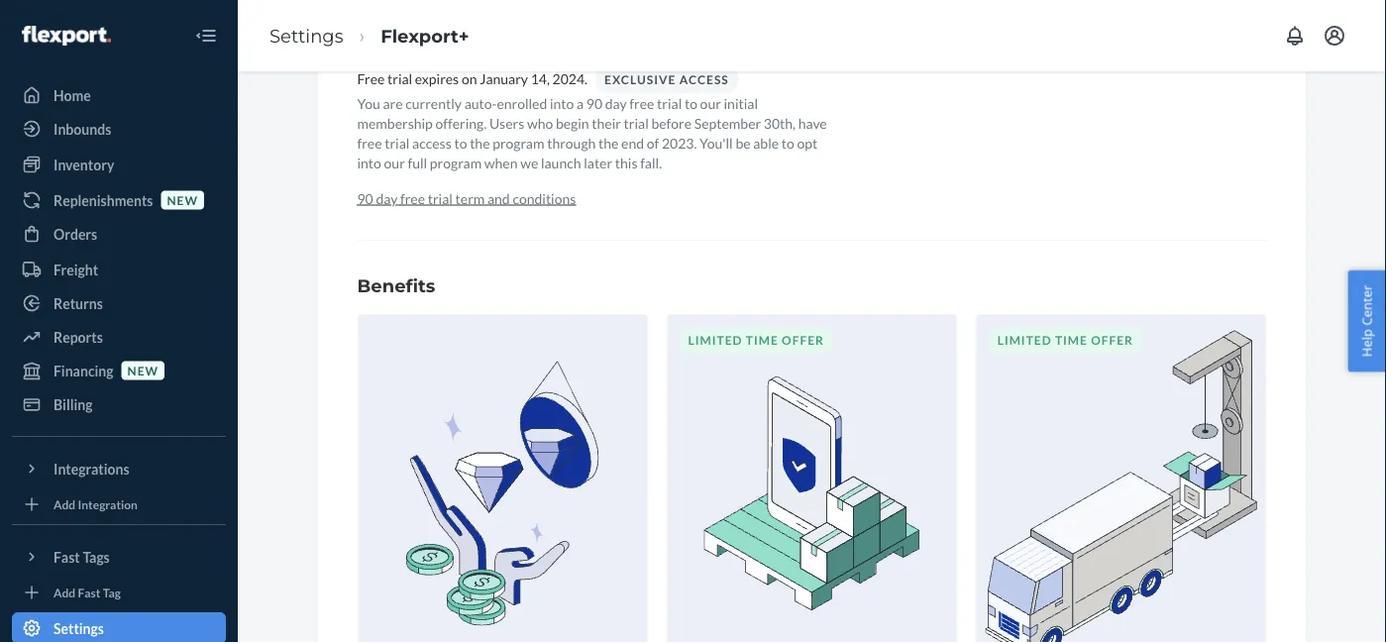 Task type: describe. For each thing, give the bounding box(es) containing it.
users
[[490, 115, 525, 131]]

free
[[357, 70, 385, 87]]

you
[[357, 95, 380, 112]]

help center
[[1358, 285, 1376, 357]]

expires
[[415, 70, 459, 87]]

14,
[[531, 70, 550, 87]]

have
[[799, 115, 827, 131]]

september
[[695, 115, 761, 131]]

inbounds
[[54, 120, 111, 137]]

end
[[622, 134, 644, 151]]

open account menu image
[[1323, 24, 1347, 48]]

trial left the term
[[428, 190, 453, 207]]

center
[[1358, 285, 1376, 326]]

flexport logo image
[[22, 26, 111, 46]]

access
[[412, 134, 452, 151]]

1 vertical spatial settings link
[[12, 613, 226, 642]]

of
[[647, 134, 659, 151]]

you'll
[[700, 134, 733, 151]]

2 horizontal spatial to
[[782, 134, 795, 151]]

their
[[592, 115, 621, 131]]

full
[[408, 154, 427, 171]]

fast tags button
[[12, 541, 226, 573]]

replenishments
[[54, 192, 153, 209]]

new for financing
[[127, 363, 159, 378]]

reports link
[[12, 321, 226, 353]]

add integration link
[[12, 493, 226, 516]]

1 limited time offer from the left
[[689, 333, 825, 348]]

currently
[[406, 95, 462, 112]]

day inside you are currently auto-enrolled into a 90 day free trial to our initial membership offering. users who begin their trial before september 30th, have free trial access to the program through the end of 2023. you'll be able to opt into our full program when we launch later this fall.
[[605, 95, 627, 112]]

trial up are at the top
[[388, 70, 413, 87]]

flexport+
[[381, 25, 469, 46]]

integrations
[[54, 460, 129, 477]]

billing
[[54, 396, 93, 413]]

home link
[[12, 79, 226, 111]]

january
[[480, 70, 528, 87]]

tag
[[103, 585, 121, 600]]

who
[[527, 115, 553, 131]]

2 limited time offer from the left
[[998, 333, 1134, 348]]

through
[[547, 134, 596, 151]]

reports
[[54, 329, 103, 345]]

inbounds link
[[12, 113, 226, 145]]

1 horizontal spatial into
[[550, 95, 574, 112]]

on
[[462, 70, 477, 87]]

1 time from the left
[[746, 333, 779, 348]]

2 limited from the left
[[998, 333, 1052, 348]]

access
[[680, 72, 729, 87]]

auto-
[[465, 95, 497, 112]]

free trial expires on january 14, 2024.
[[357, 70, 588, 87]]

able
[[754, 134, 779, 151]]

breadcrumbs navigation
[[254, 7, 485, 65]]

1 vertical spatial fast
[[78, 585, 101, 600]]

0 vertical spatial settings link
[[270, 25, 343, 46]]

financing
[[54, 362, 114, 379]]

and
[[488, 190, 510, 207]]

1 horizontal spatial to
[[685, 95, 698, 112]]

enrolled
[[497, 95, 547, 112]]

freight
[[54, 261, 98, 278]]

90 day free trial term and conditions
[[357, 190, 576, 207]]

when
[[485, 154, 518, 171]]

0 horizontal spatial settings
[[54, 620, 104, 637]]

0 horizontal spatial 90
[[357, 190, 373, 207]]



Task type: vqa. For each thing, say whether or not it's contained in the screenshot.
14,
yes



Task type: locate. For each thing, give the bounding box(es) containing it.
0 vertical spatial free
[[630, 95, 655, 112]]

1 horizontal spatial limited time offer
[[998, 333, 1134, 348]]

inventory
[[54, 156, 114, 173]]

program down access
[[430, 154, 482, 171]]

the down offering.
[[470, 134, 490, 151]]

to down offering.
[[454, 134, 467, 151]]

add integration
[[54, 497, 138, 511]]

1 offer from the left
[[782, 333, 825, 348]]

settings
[[270, 25, 343, 46], [54, 620, 104, 637]]

1 horizontal spatial program
[[493, 134, 545, 151]]

be
[[736, 134, 751, 151]]

0 vertical spatial fast
[[54, 549, 80, 566]]

2 time from the left
[[1056, 333, 1088, 348]]

fast tags
[[54, 549, 110, 566]]

90 inside you are currently auto-enrolled into a 90 day free trial to our initial membership offering. users who begin their trial before september 30th, have free trial access to the program through the end of 2023. you'll be able to opt into our full program when we launch later this fall.
[[587, 95, 603, 112]]

0 horizontal spatial to
[[454, 134, 467, 151]]

0 vertical spatial settings
[[270, 25, 343, 46]]

you are currently auto-enrolled into a 90 day free trial to our initial membership offering. users who begin their trial before september 30th, have free trial access to the program through the end of 2023. you'll be able to opt into our full program when we launch later this fall.
[[357, 95, 827, 171]]

new
[[167, 193, 198, 207], [127, 363, 159, 378]]

launch
[[541, 154, 581, 171]]

our left full
[[384, 154, 405, 171]]

0 vertical spatial 90
[[587, 95, 603, 112]]

0 vertical spatial new
[[167, 193, 198, 207]]

initial
[[724, 95, 758, 112]]

free down membership
[[357, 134, 382, 151]]

inventory link
[[12, 149, 226, 180]]

the down their
[[599, 134, 619, 151]]

home
[[54, 87, 91, 104]]

0 horizontal spatial limited time offer
[[689, 333, 825, 348]]

add left integration
[[54, 497, 76, 511]]

1 horizontal spatial limited
[[998, 333, 1052, 348]]

1 horizontal spatial time
[[1056, 333, 1088, 348]]

30th,
[[764, 115, 796, 131]]

trial up 'end'
[[624, 115, 649, 131]]

new up the orders link in the left top of the page
[[167, 193, 198, 207]]

1 the from the left
[[470, 134, 490, 151]]

1 horizontal spatial free
[[400, 190, 425, 207]]

our down access
[[700, 95, 721, 112]]

free down full
[[400, 190, 425, 207]]

limited
[[689, 333, 743, 348], [998, 333, 1052, 348]]

90 day free trial term and conditions link
[[357, 190, 576, 207]]

90 right a at top left
[[587, 95, 603, 112]]

0 vertical spatial our
[[700, 95, 721, 112]]

2 offer from the left
[[1092, 333, 1134, 348]]

later
[[584, 154, 613, 171]]

2 vertical spatial free
[[400, 190, 425, 207]]

day
[[605, 95, 627, 112], [376, 190, 398, 207]]

term
[[456, 190, 485, 207]]

free down exclusive
[[630, 95, 655, 112]]

add fast tag
[[54, 585, 121, 600]]

membership
[[357, 115, 433, 131]]

0 horizontal spatial time
[[746, 333, 779, 348]]

1 add from the top
[[54, 497, 76, 511]]

help
[[1358, 329, 1376, 357]]

program up we
[[493, 134, 545, 151]]

0 horizontal spatial day
[[376, 190, 398, 207]]

1 horizontal spatial 90
[[587, 95, 603, 112]]

freight link
[[12, 254, 226, 285]]

1 horizontal spatial offer
[[1092, 333, 1134, 348]]

0 horizontal spatial program
[[430, 154, 482, 171]]

settings inside breadcrumbs navigation
[[270, 25, 343, 46]]

1 horizontal spatial day
[[605, 95, 627, 112]]

1 vertical spatial add
[[54, 585, 76, 600]]

0 horizontal spatial into
[[357, 154, 382, 171]]

integration
[[78, 497, 138, 511]]

1 horizontal spatial our
[[700, 95, 721, 112]]

are
[[383, 95, 403, 112]]

2023.
[[662, 134, 697, 151]]

90 down membership
[[357, 190, 373, 207]]

1 limited from the left
[[689, 333, 743, 348]]

to
[[685, 95, 698, 112], [454, 134, 467, 151], [782, 134, 795, 151]]

1 vertical spatial settings
[[54, 620, 104, 637]]

integrations button
[[12, 453, 226, 485]]

day up their
[[605, 95, 627, 112]]

into left a at top left
[[550, 95, 574, 112]]

1 vertical spatial 90
[[357, 190, 373, 207]]

2 horizontal spatial free
[[630, 95, 655, 112]]

to left opt
[[782, 134, 795, 151]]

into
[[550, 95, 574, 112], [357, 154, 382, 171]]

add fast tag link
[[12, 581, 226, 605]]

tags
[[83, 549, 110, 566]]

close navigation image
[[194, 24, 218, 48]]

2 add from the top
[[54, 585, 76, 600]]

fall.
[[640, 154, 662, 171]]

add down fast tags
[[54, 585, 76, 600]]

open notifications image
[[1284, 24, 1307, 48]]

we
[[521, 154, 538, 171]]

offer
[[782, 333, 825, 348], [1092, 333, 1134, 348]]

fast left tags
[[54, 549, 80, 566]]

0 horizontal spatial settings link
[[12, 613, 226, 642]]

trial down membership
[[385, 134, 410, 151]]

this
[[615, 154, 638, 171]]

limited time offer
[[689, 333, 825, 348], [998, 333, 1134, 348]]

1 vertical spatial day
[[376, 190, 398, 207]]

1 vertical spatial free
[[357, 134, 382, 151]]

offering.
[[436, 115, 487, 131]]

billing link
[[12, 389, 226, 420]]

1 horizontal spatial the
[[599, 134, 619, 151]]

trial
[[388, 70, 413, 87], [657, 95, 682, 112], [624, 115, 649, 131], [385, 134, 410, 151], [428, 190, 453, 207]]

90
[[587, 95, 603, 112], [357, 190, 373, 207]]

0 vertical spatial program
[[493, 134, 545, 151]]

1 vertical spatial our
[[384, 154, 405, 171]]

help center button
[[1349, 270, 1387, 372]]

2 the from the left
[[599, 134, 619, 151]]

program
[[493, 134, 545, 151], [430, 154, 482, 171]]

1 horizontal spatial settings
[[270, 25, 343, 46]]

the
[[470, 134, 490, 151], [599, 134, 619, 151]]

to down access
[[685, 95, 698, 112]]

add for add integration
[[54, 497, 76, 511]]

0 horizontal spatial offer
[[782, 333, 825, 348]]

trial up the before
[[657, 95, 682, 112]]

returns link
[[12, 287, 226, 319]]

0 vertical spatial day
[[605, 95, 627, 112]]

time
[[746, 333, 779, 348], [1056, 333, 1088, 348]]

orders link
[[12, 218, 226, 250]]

0 vertical spatial add
[[54, 497, 76, 511]]

begin
[[556, 115, 589, 131]]

fast inside 'dropdown button'
[[54, 549, 80, 566]]

opt
[[797, 134, 818, 151]]

flexport+ link
[[381, 25, 469, 46]]

benefits
[[357, 275, 436, 296]]

exclusive
[[605, 72, 676, 87]]

into down membership
[[357, 154, 382, 171]]

before
[[652, 115, 692, 131]]

day down membership
[[376, 190, 398, 207]]

0 vertical spatial into
[[550, 95, 574, 112]]

returns
[[54, 295, 103, 312]]

2024.
[[553, 70, 588, 87]]

0 horizontal spatial new
[[127, 363, 159, 378]]

0 horizontal spatial our
[[384, 154, 405, 171]]

0 horizontal spatial free
[[357, 134, 382, 151]]

free
[[630, 95, 655, 112], [357, 134, 382, 151], [400, 190, 425, 207]]

1 horizontal spatial new
[[167, 193, 198, 207]]

exclusive access
[[605, 72, 729, 87]]

our
[[700, 95, 721, 112], [384, 154, 405, 171]]

1 vertical spatial into
[[357, 154, 382, 171]]

settings link
[[270, 25, 343, 46], [12, 613, 226, 642]]

1 vertical spatial program
[[430, 154, 482, 171]]

new for replenishments
[[167, 193, 198, 207]]

new down reports link
[[127, 363, 159, 378]]

a
[[577, 95, 584, 112]]

add for add fast tag
[[54, 585, 76, 600]]

orders
[[54, 226, 97, 242]]

0 horizontal spatial limited
[[689, 333, 743, 348]]

conditions
[[513, 190, 576, 207]]

1 horizontal spatial settings link
[[270, 25, 343, 46]]

0 horizontal spatial the
[[470, 134, 490, 151]]

add
[[54, 497, 76, 511], [54, 585, 76, 600]]

fast left tag at left bottom
[[78, 585, 101, 600]]

1 vertical spatial new
[[127, 363, 159, 378]]



